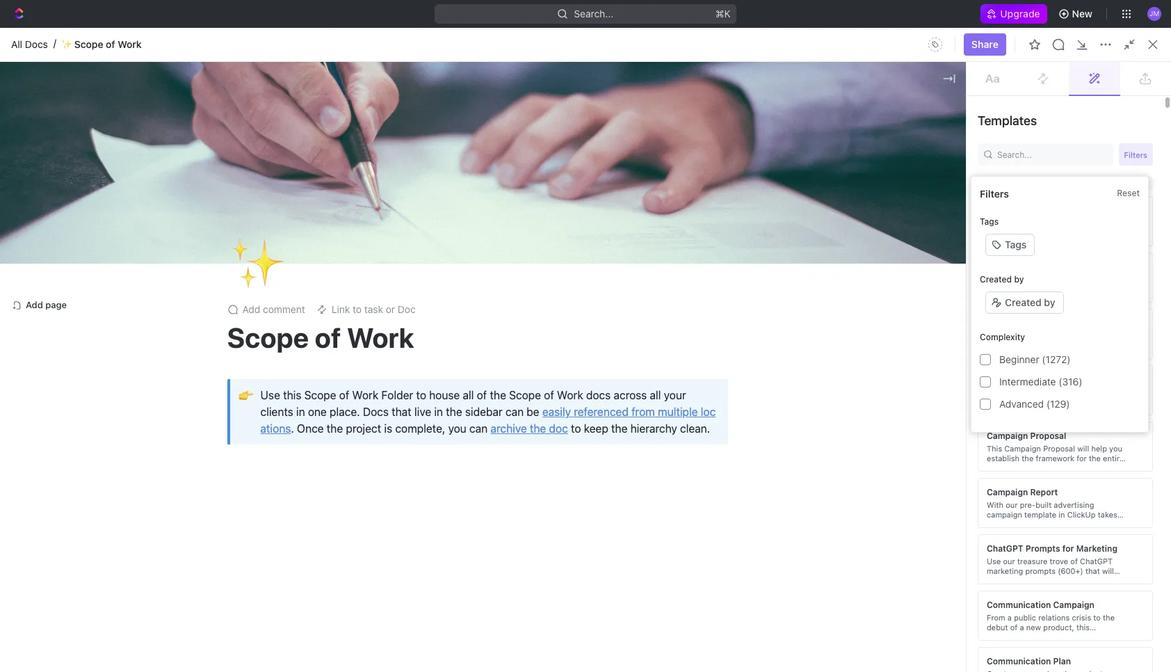 Task type: describe. For each thing, give the bounding box(es) containing it.
. once the project is complete, you can archive the doc to keep the hierarchy clean.
[[291, 422, 711, 435]]

(1272)
[[1043, 354, 1071, 365]]

Advanced (129) checkbox
[[980, 399, 992, 410]]

kpis
[[1064, 519, 1081, 529]]

shared
[[322, 245, 354, 257]]

scope right the all docs
[[74, 38, 103, 50]]

👋 for resource management
[[242, 186, 253, 197]]

ago for 6 mins ago
[[949, 345, 966, 357]]

archived button
[[527, 238, 574, 266]]

ations
[[261, 422, 291, 435]]

project notes inside row
[[257, 295, 320, 307]]

scope of work down comment
[[227, 321, 414, 353]]

docs for search docs
[[1071, 59, 1094, 71]]

advertising
[[1054, 500, 1095, 509]]

space
[[60, 162, 88, 174]]

house
[[429, 389, 460, 401]]

your
[[664, 389, 687, 401]]

new for new
[[1073, 8, 1093, 19]]

my
[[269, 245, 283, 257]]

in left one
[[296, 406, 305, 418]]

27
[[916, 295, 928, 307]]

✨ scope of work
[[61, 38, 142, 50]]

0 vertical spatial resource
[[889, 141, 931, 153]]

doc
[[1140, 59, 1158, 71]]

agency inside tree
[[33, 257, 67, 269]]

clients
[[261, 406, 293, 418]]

management inside tree
[[70, 257, 128, 269]]

have
[[1035, 529, 1052, 538]]

keep
[[584, 422, 609, 435]]

1 vertical spatial resource management
[[262, 164, 365, 175]]

Search... text field
[[986, 144, 1109, 165]]

upgrade link
[[981, 4, 1048, 24]]

11 row from the top
[[225, 514, 1155, 539]]

team
[[33, 162, 58, 174]]

want
[[473, 32, 495, 44]]

1 horizontal spatial notes
[[610, 141, 637, 153]]

created by inside button
[[1006, 296, 1056, 308]]

.
[[291, 422, 294, 435]]

you inside campaign report with our pre-built advertising campaign template in clickup takes care of choosing the kpis to monitor, so you don't have to waste time on it.
[[998, 529, 1011, 538]]

0 vertical spatial by
[[915, 116, 928, 129]]

that
[[392, 406, 412, 418]]

with
[[987, 500, 1004, 509]]

5 for client 1 project
[[351, 395, 357, 407]]

this for use
[[283, 389, 302, 401]]

scope down 'recent'
[[262, 141, 290, 153]]

projects
[[42, 186, 78, 198]]

place.
[[330, 406, 360, 418]]

Beginner (1272) checkbox
[[980, 354, 992, 365]]

add comment
[[243, 303, 305, 315]]

beginner (1272)
[[1000, 354, 1071, 365]]

scope of work button
[[242, 364, 488, 389]]

row containing resource management
[[225, 338, 1155, 364]]

choosing
[[1015, 519, 1048, 529]]

1 vertical spatial filters
[[980, 188, 1010, 200]]

hierarchy
[[631, 422, 678, 435]]

0 vertical spatial resource management
[[889, 141, 993, 153]]

welcome! • in agency management for scope of work
[[889, 186, 1049, 198]]

multiple
[[658, 406, 698, 418]]

date viewed button
[[908, 267, 986, 288]]

created by button
[[986, 292, 1064, 314]]

0 vertical spatial you
[[454, 32, 470, 44]]

use this scope of work folder to house all of the scope of work docs across all your clients in one place. docs that live in the sidebar can be
[[261, 389, 689, 418]]

agency management link
[[33, 252, 192, 274]]

24 mins ago
[[916, 320, 972, 332]]

project notes link
[[550, 136, 829, 159]]

6 mins ago
[[916, 345, 966, 357]]

template
[[1025, 510, 1057, 519]]

welcome! for scope
[[889, 186, 934, 198]]

👋 for scope of work
[[870, 186, 881, 197]]

Search by name... text field
[[934, 239, 1109, 260]]

scope of work down created by me
[[889, 164, 955, 175]]

of inside button
[[289, 370, 298, 382]]

- up use this scope of work folder to house all of the scope of work docs across all your clients in one place. docs that live in the sidebar can be
[[504, 370, 509, 382]]

campaign for campaign brief
[[987, 374, 1029, 384]]

campaign report with our pre-built advertising campaign template in clickup takes care of choosing the kpis to monitor, so you don't have to waste time on it.
[[987, 487, 1124, 538]]

tree inside 'sidebar' navigation
[[6, 134, 195, 629]]

search...
[[574, 8, 614, 19]]

on
[[1105, 529, 1114, 538]]

management inside button
[[303, 345, 363, 357]]

meeting minutes for client 1 project
[[257, 395, 334, 407]]

is
[[384, 422, 393, 435]]

- for agency management
[[644, 445, 648, 457]]

row containing name
[[225, 266, 1155, 289]]

row containing wiki
[[225, 437, 1155, 465]]

in up shared
[[316, 186, 324, 198]]

2 vertical spatial ✨
[[870, 164, 881, 175]]

agency up shared
[[326, 186, 360, 198]]

- for client 1 project
[[644, 395, 648, 407]]

scope inside button
[[257, 370, 286, 382]]

communication plan
[[987, 656, 1072, 666]]

meeting for client 1 project
[[257, 395, 295, 407]]

date viewed
[[916, 272, 965, 282]]

notifications?
[[583, 32, 645, 44]]

resource inside button
[[257, 345, 301, 357]]

updated
[[826, 272, 858, 282]]

tags button
[[986, 234, 1036, 256]]

advanced
[[1000, 398, 1045, 410]]

scope of work down 'recent'
[[262, 141, 328, 153]]

the up sidebar
[[490, 389, 506, 401]]

communication campaign
[[987, 599, 1095, 610]]

viewed
[[937, 272, 965, 282]]

row containing project notes
[[225, 287, 1155, 315]]

project
[[346, 422, 382, 435]]

assigned
[[475, 245, 518, 257]]

sidebar navigation
[[0, 49, 208, 672]]

row containing welcome!
[[225, 313, 1155, 339]]

archive
[[491, 422, 527, 435]]

user group image
[[14, 164, 25, 173]]

do you want to enable browser notifications?
[[438, 32, 648, 44]]

scope up be
[[509, 389, 541, 401]]

meeting minutes for client 2 project
[[257, 420, 334, 432]]

clean.
[[681, 422, 711, 435]]

1 horizontal spatial project notes
[[575, 141, 637, 153]]

search
[[1036, 59, 1068, 71]]

our
[[1006, 500, 1018, 509]]

docs inside use this scope of work folder to house all of the scope of work docs across all your clients in one place. docs that live in the sidebar can be
[[363, 406, 389, 418]]

docs for my docs
[[286, 245, 309, 257]]

date for date updated
[[805, 272, 824, 282]]

campaign down for
[[1054, 599, 1095, 610]]

workspace button
[[408, 238, 466, 266]]

all docs link
[[11, 38, 48, 50]]

easily
[[543, 406, 571, 418]]

scope of work inside button
[[257, 370, 325, 382]]

0 vertical spatial created by
[[980, 274, 1025, 285]]

agency management inside row
[[518, 445, 613, 457]]

welcome! for resource
[[262, 186, 306, 198]]

campaign for campaign report with our pre-built advertising campaign template in clickup takes care of choosing the kpis to monitor, so you don't have to waste time on it.
[[987, 487, 1029, 497]]

12 row from the top
[[225, 539, 1155, 564]]

add for add page
[[26, 299, 43, 311]]

ago for 27 mins ago
[[954, 295, 971, 307]]

doc
[[549, 422, 568, 435]]

team space
[[33, 162, 88, 174]]

reset
[[1118, 188, 1141, 198]]

spaces
[[11, 117, 41, 127]]

comment
[[263, 303, 305, 315]]

folder
[[382, 389, 413, 401]]

wiki
[[257, 445, 277, 457]]

takes
[[1099, 510, 1118, 519]]

easily referenced from multiple loc ations
[[261, 406, 716, 435]]

can inside use this scope of work folder to house all of the scope of work docs across all your clients in one place. docs that live in the sidebar can be
[[506, 406, 524, 418]]

scope down created by me
[[889, 164, 918, 175]]

date updated button
[[797, 267, 867, 288]]

new for new doc
[[1117, 59, 1137, 71]]

waste
[[1064, 529, 1085, 538]]



Task type: locate. For each thing, give the bounding box(es) containing it.
minutes up the once
[[297, 395, 334, 407]]

communication for communication plan
[[987, 656, 1052, 666]]

✨
[[61, 39, 72, 50], [242, 142, 253, 152], [870, 164, 881, 175]]

• down me
[[937, 186, 941, 197]]

can up archive at the left bottom of the page
[[506, 406, 524, 418]]

2 horizontal spatial tags
[[1006, 239, 1027, 251]]

1 horizontal spatial by
[[1015, 274, 1025, 285]]

1 horizontal spatial welcome! • in agency management
[[889, 186, 1049, 198]]

new doc
[[1117, 59, 1158, 71]]

0 horizontal spatial tags
[[644, 272, 662, 282]]

2 vertical spatial created
[[1006, 296, 1042, 308]]

2 minutes from the top
[[297, 420, 334, 432]]

1 vertical spatial ✨
[[242, 142, 253, 152]]

advanced (129)
[[1000, 398, 1071, 410]]

6
[[916, 345, 923, 357]]

created inside button
[[1006, 296, 1042, 308]]

to right have
[[1054, 529, 1061, 538]]

all for all docs
[[11, 38, 22, 50]]

2 communication from the top
[[987, 656, 1052, 666]]

table
[[225, 266, 1155, 589]]

1 vertical spatial created by
[[1006, 296, 1056, 308]]

1 horizontal spatial 👋
[[870, 186, 881, 197]]

all left 'templates'
[[978, 178, 990, 190]]

search docs
[[1036, 59, 1094, 71]]

notes inside row
[[293, 295, 320, 307]]

loc
[[701, 406, 716, 418]]

2 vertical spatial by
[[1045, 296, 1056, 308]]

0 horizontal spatial all
[[11, 38, 22, 50]]

1 vertical spatial meeting
[[257, 420, 295, 432]]

3 row from the top
[[225, 313, 1155, 339]]

all templates
[[978, 178, 1038, 190]]

agency inside row
[[518, 445, 552, 457]]

2 horizontal spatial all
[[978, 178, 990, 190]]

the down place.
[[327, 422, 343, 435]]

ago down the 24 mins ago
[[949, 345, 966, 357]]

client 2 project
[[518, 420, 587, 432]]

0 vertical spatial communication
[[987, 599, 1052, 610]]

by left me
[[915, 116, 928, 129]]

in right live
[[434, 406, 443, 418]]

all inside button
[[501, 117, 510, 127]]

see all button
[[478, 114, 516, 131]]

scope down add comment on the left of the page
[[227, 321, 309, 353]]

the right the keep in the bottom of the page
[[612, 422, 628, 435]]

minutes down one
[[297, 420, 334, 432]]

in inside campaign report with our pre-built advertising campaign template in clickup takes care of choosing the kpis to monitor, so you don't have to waste time on it.
[[1059, 510, 1066, 519]]

all right see
[[501, 117, 510, 127]]

0 horizontal spatial add
[[26, 299, 43, 311]]

2 meeting from the top
[[257, 420, 295, 432]]

0 horizontal spatial welcome! • in agency management
[[262, 186, 421, 198]]

5 for client 2 project
[[351, 420, 357, 432]]

0 vertical spatial 👥
[[870, 142, 881, 152]]

to right want
[[498, 32, 507, 44]]

⌘k
[[716, 8, 731, 19]]

you right so
[[998, 529, 1011, 538]]

to inside use this scope of work folder to house all of the scope of work docs across all your clients in one place. docs that live in the sidebar can be
[[416, 389, 427, 401]]

date updated
[[805, 272, 858, 282]]

• for of
[[937, 186, 941, 197]]

add page
[[26, 299, 67, 311]]

welcome! button
[[242, 313, 488, 339]]

2 date from the left
[[916, 272, 935, 282]]

communication up communication plan
[[987, 599, 1052, 610]]

you right do on the left top of page
[[454, 32, 470, 44]]

the left kpis
[[1050, 519, 1062, 529]]

this inside use this scope of work folder to house all of the scope of work docs across all your clients in one place. docs that live in the sidebar can be
[[283, 389, 302, 401]]

1 horizontal spatial filters
[[1125, 150, 1148, 159]]

client 1 project
[[518, 395, 586, 407]]

1 horizontal spatial tags
[[980, 216, 999, 227]]

agency management up page at the left of page
[[33, 257, 128, 269]]

1 vertical spatial 5
[[351, 395, 357, 407]]

templates
[[978, 113, 1038, 128]]

campaign down beginner
[[987, 374, 1029, 384]]

0 vertical spatial created
[[870, 116, 912, 129]]

24
[[916, 320, 928, 332]]

see
[[483, 117, 499, 127]]

- up across
[[644, 370, 648, 382]]

1 vertical spatial agency management
[[518, 445, 613, 457]]

be
[[527, 406, 540, 418]]

1 horizontal spatial •
[[937, 186, 941, 197]]

meeting up ations
[[257, 395, 295, 407]]

1 horizontal spatial all
[[245, 245, 257, 257]]

13 row from the top
[[225, 564, 1155, 589]]

mins for 6
[[925, 345, 946, 357]]

1 vertical spatial project notes
[[257, 295, 320, 307]]

filters button
[[1119, 143, 1154, 166]]

workspace
[[411, 245, 463, 257]]

1 vertical spatial 👥
[[242, 164, 253, 175]]

✨ right all docs link
[[61, 39, 72, 50]]

0 horizontal spatial filters
[[980, 188, 1010, 200]]

campaign for campaign proposal
[[987, 430, 1029, 441]]

templates
[[993, 178, 1038, 190]]

add left page at the left of page
[[26, 299, 43, 311]]

minutes for client 2 project
[[297, 420, 334, 432]]

(129)
[[1047, 398, 1071, 410]]

business time image
[[14, 259, 25, 267]]

agency left 'templates'
[[954, 186, 988, 198]]

0 vertical spatial can
[[506, 406, 524, 418]]

in left "all templates"
[[944, 186, 951, 198]]

resource management inside button
[[257, 345, 363, 357]]

the inside campaign report with our pre-built advertising campaign template in clickup takes care of choosing the kpis to monitor, so you don't have to waste time on it.
[[1050, 519, 1062, 529]]

1 horizontal spatial 👥
[[870, 142, 881, 152]]

filters up tags button
[[980, 188, 1010, 200]]

2 down "easily"
[[547, 420, 553, 432]]

projects link
[[42, 181, 156, 203]]

agency management
[[33, 257, 128, 269], [518, 445, 613, 457]]

2 vertical spatial resource
[[257, 345, 301, 357]]

communication for communication campaign
[[987, 599, 1052, 610]]

0 vertical spatial project notes
[[575, 141, 637, 153]]

team space link
[[33, 157, 192, 180]]

1 date from the left
[[805, 272, 824, 282]]

0 vertical spatial client
[[518, 395, 544, 407]]

favorites inside favorites button
[[11, 93, 48, 104]]

add down name
[[243, 303, 260, 315]]

campaign inside campaign report with our pre-built advertising campaign template in clickup takes care of choosing the kpis to monitor, so you don't have to waste time on it.
[[987, 487, 1029, 497]]

care
[[987, 519, 1003, 529]]

intermediate (316)
[[1000, 376, 1083, 388]]

1 horizontal spatial ✨
[[242, 142, 253, 152]]

scope up one
[[304, 389, 336, 401]]

0 horizontal spatial this
[[283, 389, 302, 401]]

mins right 24
[[931, 320, 952, 332]]

new up search docs at the top of page
[[1073, 8, 1093, 19]]

the down be
[[530, 422, 546, 435]]

1 horizontal spatial this
[[716, 32, 733, 44]]

all for all templates
[[978, 178, 990, 190]]

date inside button
[[916, 272, 935, 282]]

you down use this scope of work folder to house all of the scope of work docs across all your clients in one place. docs that live in the sidebar can be
[[449, 422, 467, 435]]

docs up 'recent'
[[233, 59, 256, 71]]

easily referenced from multiple loc ations link
[[261, 406, 716, 435]]

campaign proposal
[[987, 430, 1067, 441]]

mins
[[930, 295, 952, 307], [931, 320, 952, 332], [925, 345, 946, 357]]

filters inside dropdown button
[[1125, 150, 1148, 159]]

0 horizontal spatial agency management
[[33, 257, 128, 269]]

resource management button
[[242, 339, 488, 364]]

row containing scope of work
[[225, 363, 1155, 389]]

tree containing team space
[[6, 134, 195, 629]]

ago for 24 mins ago
[[955, 320, 972, 332]]

agency management down the doc
[[518, 445, 613, 457]]

all button
[[241, 238, 260, 266]]

resource down 'recent'
[[262, 164, 304, 175]]

can down sidebar
[[470, 422, 488, 435]]

by inside created by button
[[1045, 296, 1056, 308]]

0 horizontal spatial ✨
[[61, 39, 72, 50]]

2 horizontal spatial all
[[650, 389, 661, 401]]

table containing project notes
[[225, 266, 1155, 589]]

1 vertical spatial you
[[449, 422, 467, 435]]

welcome! • in agency management up tags button
[[889, 186, 1049, 198]]

1 vertical spatial created
[[980, 274, 1013, 285]]

work
[[118, 38, 142, 50], [304, 141, 328, 153], [932, 164, 955, 175], [347, 321, 414, 353], [301, 370, 325, 382], [352, 389, 379, 401], [557, 389, 584, 401]]

docs up project
[[363, 406, 389, 418]]

new left doc
[[1117, 59, 1137, 71]]

campaign down the "advanced"
[[987, 430, 1029, 441]]

2 vertical spatial resource management
[[257, 345, 363, 357]]

2 vertical spatial all
[[245, 245, 257, 257]]

1 horizontal spatial date
[[916, 272, 935, 282]]

1 • from the left
[[309, 186, 313, 197]]

date for date viewed
[[916, 272, 935, 282]]

2 row from the top
[[225, 287, 1155, 315]]

created up complexity
[[1006, 296, 1042, 308]]

welcome! inside button
[[257, 320, 303, 332]]

1 vertical spatial mins
[[931, 320, 952, 332]]

Intermediate (316) checkbox
[[980, 376, 992, 388]]

1 vertical spatial tags
[[1006, 239, 1027, 251]]

name
[[244, 272, 266, 282]]

project
[[575, 141, 607, 153], [257, 295, 290, 307], [554, 395, 586, 407], [555, 420, 587, 432]]

by up created by button
[[1015, 274, 1025, 285]]

1 vertical spatial new
[[1117, 59, 1137, 71]]

docs right my
[[286, 245, 309, 257]]

welcome! • in agency management up shared
[[262, 186, 421, 198]]

1 meeting from the top
[[257, 395, 295, 407]]

created up created by button
[[980, 274, 1013, 285]]

by up the (1272)
[[1045, 296, 1056, 308]]

to down clickup at the right bottom of page
[[1083, 519, 1090, 529]]

27 mins ago
[[916, 295, 971, 307]]

👥 down 'recent'
[[242, 164, 253, 175]]

0 vertical spatial 2
[[547, 420, 553, 432]]

0 horizontal spatial 👥
[[242, 164, 253, 175]]

docs for all docs
[[25, 38, 48, 50]]

0 horizontal spatial by
[[915, 116, 928, 129]]

brief
[[1031, 374, 1051, 384]]

filters up reset on the right
[[1125, 150, 1148, 159]]

2 👋 from the left
[[870, 186, 881, 197]]

column header
[[225, 266, 240, 289]]

mins right 27
[[930, 295, 952, 307]]

date inside button
[[805, 272, 824, 282]]

1 vertical spatial 2
[[294, 445, 300, 457]]

0 vertical spatial mins
[[930, 295, 952, 307]]

0 vertical spatial 5
[[337, 295, 343, 307]]

to right the doc
[[571, 422, 581, 435]]

monitor,
[[1092, 519, 1122, 529]]

tags inside row
[[644, 272, 662, 282]]

1 vertical spatial can
[[470, 422, 488, 435]]

docs up favorites button
[[25, 38, 48, 50]]

page
[[45, 299, 67, 311]]

tags
[[980, 216, 999, 227], [1006, 239, 1027, 251], [644, 272, 662, 282]]

tags inside tags button
[[1006, 239, 1027, 251]]

0 vertical spatial filters
[[1125, 150, 1148, 159]]

0 horizontal spatial 2
[[294, 445, 300, 457]]

all left my
[[245, 245, 257, 257]]

1 welcome! • in agency management from the left
[[262, 186, 421, 198]]

agency right business time icon
[[33, 257, 67, 269]]

0 vertical spatial meeting minutes
[[257, 395, 334, 407]]

this right hide
[[716, 32, 733, 44]]

see all
[[483, 117, 510, 127]]

5 down scope of work button on the left
[[351, 395, 357, 407]]

scope
[[74, 38, 103, 50], [262, 141, 290, 153], [889, 164, 918, 175], [227, 321, 309, 353], [257, 370, 286, 382], [304, 389, 336, 401], [509, 389, 541, 401]]

search docs button
[[1017, 54, 1103, 77]]

• for management
[[309, 186, 313, 197]]

agency down the archive the doc link
[[518, 445, 552, 457]]

0 vertical spatial favorites
[[11, 93, 48, 104]]

complexity
[[980, 332, 1026, 342]]

agency management inside tree
[[33, 257, 128, 269]]

0 vertical spatial notes
[[610, 141, 637, 153]]

it.
[[1116, 529, 1124, 538]]

welcome!
[[262, 186, 306, 198], [889, 186, 934, 198], [257, 320, 303, 332]]

shared button
[[318, 238, 358, 266]]

created by me
[[870, 116, 946, 129]]

resource down add comment on the left of the page
[[257, 345, 301, 357]]

favorites button
[[6, 90, 53, 107]]

browser
[[543, 32, 580, 44]]

5 down place.
[[351, 420, 357, 432]]

✨ down 'recent'
[[242, 142, 253, 152]]

client for client 1 project
[[518, 395, 544, 407]]

all inside button
[[245, 245, 257, 257]]

1 vertical spatial client
[[518, 420, 544, 432]]

created by
[[980, 274, 1025, 285], [1006, 296, 1056, 308]]

work inside scope of work button
[[301, 370, 325, 382]]

tab list containing all
[[241, 238, 574, 266]]

0 vertical spatial this
[[716, 32, 733, 44]]

chatgpt
[[987, 543, 1024, 554]]

7 row from the top
[[225, 412, 1155, 440]]

private
[[367, 245, 399, 257]]

cell
[[225, 288, 240, 313], [496, 288, 635, 313], [635, 288, 797, 313], [797, 288, 908, 313], [225, 313, 240, 338], [496, 313, 635, 338], [635, 313, 797, 338], [797, 313, 908, 338], [225, 338, 240, 363], [496, 338, 635, 363], [635, 338, 797, 363], [797, 338, 908, 363], [225, 363, 240, 388], [797, 363, 908, 388], [908, 363, 1019, 388], [225, 388, 240, 413], [797, 388, 908, 413], [908, 388, 1019, 413], [225, 413, 240, 438], [797, 413, 908, 438], [908, 413, 1019, 438], [225, 438, 240, 463], [797, 438, 908, 463], [908, 438, 1019, 463], [1131, 438, 1155, 463], [225, 463, 240, 488], [240, 463, 496, 488], [496, 463, 635, 488], [635, 463, 797, 488], [797, 463, 908, 488], [908, 463, 1019, 488], [225, 488, 240, 514], [240, 488, 496, 514], [496, 488, 635, 514], [635, 488, 797, 514], [797, 488, 908, 514], [908, 488, 1019, 514], [1131, 488, 1155, 514], [225, 514, 240, 539], [240, 514, 496, 539], [496, 514, 635, 539], [635, 514, 797, 539], [797, 514, 908, 539], [908, 514, 1019, 539], [225, 539, 240, 564], [240, 539, 496, 564], [496, 539, 635, 564], [635, 539, 797, 564], [797, 539, 908, 564], [908, 539, 1019, 564], [1131, 539, 1155, 564], [225, 564, 240, 589], [240, 564, 496, 589], [496, 564, 635, 589], [635, 564, 797, 589], [797, 564, 908, 589], [908, 564, 1019, 589]]

once
[[297, 422, 324, 435]]

meeting down 'clients'
[[257, 420, 295, 432]]

1 vertical spatial resource
[[262, 164, 304, 175]]

1 horizontal spatial add
[[243, 303, 260, 315]]

2 welcome! • in agency management from the left
[[889, 186, 1049, 198]]

- up hierarchy
[[644, 395, 648, 407]]

created by up created by button
[[980, 274, 1025, 285]]

2 • from the left
[[937, 186, 941, 197]]

👋
[[242, 186, 253, 197], [870, 186, 881, 197]]

10 row from the top
[[225, 488, 1155, 514]]

upgrade
[[1001, 8, 1041, 19]]

0 horizontal spatial can
[[470, 422, 488, 435]]

2 horizontal spatial ✨
[[870, 164, 881, 175]]

1 vertical spatial notes
[[293, 295, 320, 307]]

0 vertical spatial ago
[[954, 295, 971, 307]]

meeting for client 2 project
[[257, 420, 295, 432]]

scope of work up use at the bottom
[[257, 370, 325, 382]]

archive the doc link
[[491, 422, 568, 435]]

docs inside button
[[286, 245, 309, 257]]

business time image
[[506, 448, 514, 455]]

report
[[1031, 487, 1059, 497]]

date up 27
[[916, 272, 935, 282]]

1 vertical spatial meeting minutes
[[257, 420, 334, 432]]

of inside campaign report with our pre-built advertising campaign template in clickup takes care of choosing the kpis to monitor, so you don't have to waste time on it.
[[1005, 519, 1013, 529]]

this for hide
[[716, 32, 733, 44]]

2 vertical spatial you
[[998, 529, 1011, 538]]

all up sidebar
[[463, 389, 474, 401]]

all left your on the right of the page
[[650, 389, 661, 401]]

hide this
[[693, 32, 733, 44]]

0 horizontal spatial 👋
[[242, 186, 253, 197]]

my docs
[[269, 245, 309, 257]]

1 👋 from the left
[[242, 186, 253, 197]]

welcome! • in agency management for resource management
[[262, 186, 421, 198]]

created
[[870, 116, 912, 129], [980, 274, 1013, 285], [1006, 296, 1042, 308]]

client left 1
[[518, 395, 544, 407]]

1 vertical spatial by
[[1015, 274, 1025, 285]]

1
[[547, 395, 551, 407]]

in up kpis
[[1059, 510, 1066, 519]]

created left me
[[870, 116, 912, 129]]

mins for 24
[[931, 320, 952, 332]]

- down from
[[644, 420, 648, 432]]

5 row from the top
[[225, 363, 1155, 389]]

the down house
[[446, 406, 463, 418]]

notes
[[610, 141, 637, 153], [293, 295, 320, 307]]

1 vertical spatial minutes
[[297, 420, 334, 432]]

ago down the 27 mins ago at the right top of page
[[955, 320, 972, 332]]

1 vertical spatial favorites
[[556, 116, 604, 129]]

project inside 'project notes' link
[[575, 141, 607, 153]]

minutes for client 1 project
[[297, 395, 334, 407]]

👥 down created by me
[[870, 142, 881, 152]]

- for client 2 project
[[644, 420, 648, 432]]

1 meeting minutes from the top
[[257, 395, 334, 407]]

1 horizontal spatial all
[[501, 117, 510, 127]]

plan
[[1054, 656, 1072, 666]]

2 vertical spatial mins
[[925, 345, 946, 357]]

0 vertical spatial new
[[1073, 8, 1093, 19]]

0 vertical spatial tags
[[980, 216, 999, 227]]

1 horizontal spatial new
[[1117, 59, 1137, 71]]

0 horizontal spatial date
[[805, 272, 824, 282]]

1 horizontal spatial can
[[506, 406, 524, 418]]

add for add comment
[[243, 303, 260, 315]]

0 horizontal spatial •
[[309, 186, 313, 197]]

intermediate
[[1000, 376, 1057, 388]]

meeting minutes
[[257, 395, 334, 407], [257, 420, 334, 432]]

8 row from the top
[[225, 437, 1155, 465]]

new doc button
[[1108, 54, 1166, 77]]

2 vertical spatial 5
[[351, 420, 357, 432]]

✨ inside the ✨ scope of work
[[61, 39, 72, 50]]

1 communication from the top
[[987, 599, 1052, 610]]

1 vertical spatial ago
[[955, 320, 972, 332]]

0 vertical spatial all
[[11, 38, 22, 50]]

created by up complexity
[[1006, 296, 1056, 308]]

6 row from the top
[[225, 387, 1155, 415]]

management
[[934, 141, 993, 153], [306, 164, 365, 175], [363, 186, 421, 198], [990, 186, 1049, 198], [70, 257, 128, 269], [303, 345, 363, 357], [555, 445, 613, 457]]

0 vertical spatial agency management
[[33, 257, 128, 269]]

1 horizontal spatial 2
[[547, 420, 553, 432]]

1 row from the top
[[225, 266, 1155, 289]]

0 vertical spatial ✨
[[61, 39, 72, 50]]

ago down viewed
[[954, 295, 971, 307]]

2 client from the top
[[518, 420, 544, 432]]

0 horizontal spatial new
[[1073, 8, 1093, 19]]

5 up welcome! button
[[337, 295, 343, 307]]

campaign brief
[[987, 374, 1051, 384]]

live
[[415, 406, 432, 418]]

2 vertical spatial ago
[[949, 345, 966, 357]]

client for client 2 project
[[518, 420, 544, 432]]

2 meeting minutes from the top
[[257, 420, 334, 432]]

9 row from the top
[[225, 463, 1155, 488]]

docs right search
[[1071, 59, 1094, 71]]

meeting
[[257, 395, 295, 407], [257, 420, 295, 432]]

4 row from the top
[[225, 338, 1155, 364]]

docs inside 'button'
[[1071, 59, 1094, 71]]

mins for 27
[[930, 295, 952, 307]]

- down hierarchy
[[644, 445, 648, 457]]

0 vertical spatial minutes
[[297, 395, 334, 407]]

2 vertical spatial tags
[[644, 272, 662, 282]]

scope up use at the bottom
[[257, 370, 286, 382]]

1 client from the top
[[518, 395, 544, 407]]

1 horizontal spatial agency management
[[518, 445, 613, 457]]

2 horizontal spatial by
[[1045, 296, 1056, 308]]

row
[[225, 266, 1155, 289], [225, 287, 1155, 315], [225, 313, 1155, 339], [225, 338, 1155, 364], [225, 363, 1155, 389], [225, 387, 1155, 415], [225, 412, 1155, 440], [225, 437, 1155, 465], [225, 463, 1155, 488], [225, 488, 1155, 514], [225, 514, 1155, 539], [225, 539, 1155, 564], [225, 564, 1155, 589]]

me
[[930, 116, 946, 129]]

welcome! down created by me
[[889, 186, 934, 198]]

sidebar
[[465, 406, 503, 418]]

campaign up our
[[987, 487, 1029, 497]]

tab list
[[241, 238, 574, 266]]

0 horizontal spatial all
[[463, 389, 474, 401]]

1 minutes from the top
[[297, 395, 334, 407]]

1 horizontal spatial favorites
[[556, 116, 604, 129]]

to
[[498, 32, 507, 44], [416, 389, 427, 401], [571, 422, 581, 435], [1083, 519, 1090, 529], [1054, 529, 1061, 538]]

private button
[[363, 238, 402, 266]]

beginner
[[1000, 354, 1040, 365]]

tree
[[6, 134, 195, 629]]

date left "updated" at the right top
[[805, 272, 824, 282]]

welcome! up my docs
[[262, 186, 306, 198]]

client down be
[[518, 420, 544, 432]]

0 horizontal spatial notes
[[293, 295, 320, 307]]

0 vertical spatial meeting
[[257, 395, 295, 407]]

2 down .
[[294, 445, 300, 457]]

prompts
[[1026, 543, 1061, 554]]

client
[[518, 395, 544, 407], [518, 420, 544, 432]]



Task type: vqa. For each thing, say whether or not it's contained in the screenshot.
Add Task to the left
no



